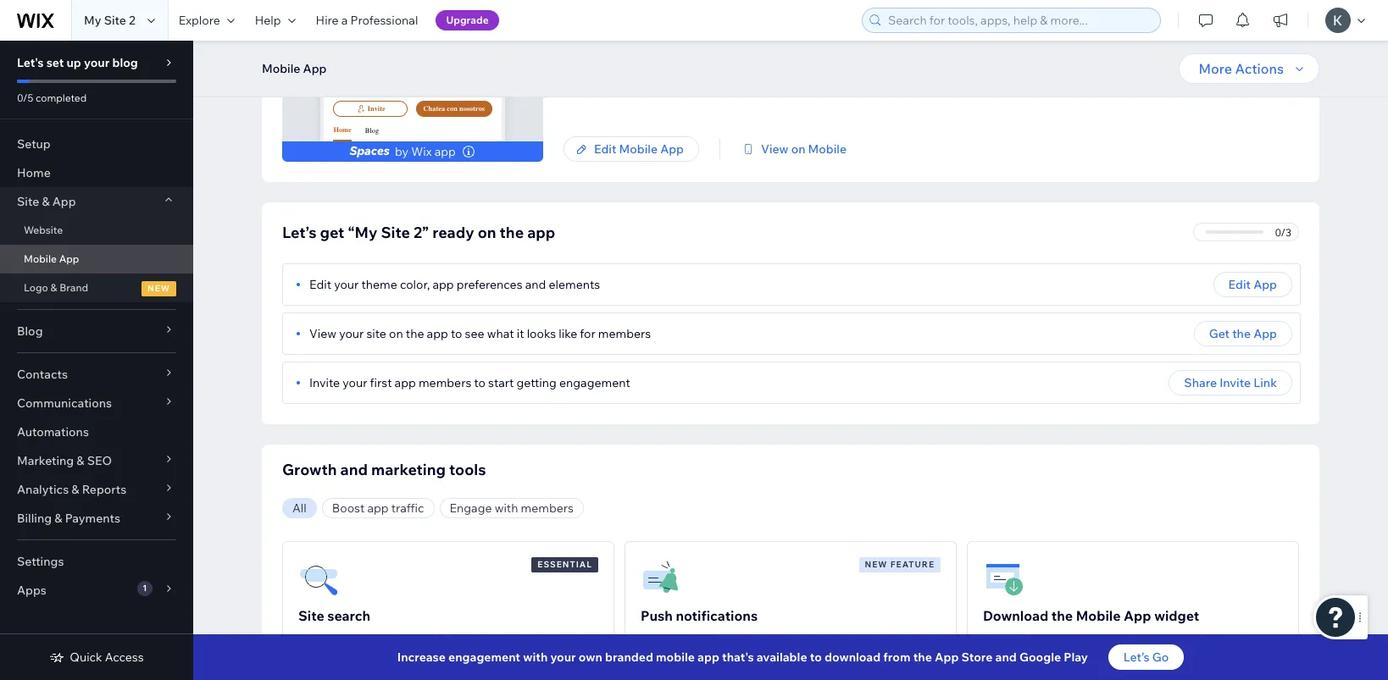 Task type: vqa. For each thing, say whether or not it's contained in the screenshot.
Mobile inside the "Download the Mobile App widget Add a widget to your website that lets visitors download the app and join your site."
yes



Task type: locate. For each thing, give the bounding box(es) containing it.
for right like
[[580, 326, 596, 342]]

home for home
[[17, 165, 51, 181]]

1 horizontal spatial with
[[523, 650, 548, 665]]

1 horizontal spatial mobile app
[[262, 61, 327, 76]]

edit mobile app
[[594, 142, 684, 157]]

website
[[24, 224, 63, 237]]

0 horizontal spatial link
[[633, 80, 657, 95]]

members inside push notifications let members instantly know about your deals, reminders and more with a custom push notification.
[[661, 632, 714, 647]]

new left feature
[[865, 559, 888, 571]]

push
[[641, 608, 673, 625]]

app inside button
[[1254, 326, 1277, 342]]

mobile app up the logo & brand
[[24, 253, 79, 265]]

brand
[[59, 281, 88, 294]]

home down setup
[[17, 165, 51, 181]]

mobile app inside button
[[262, 61, 327, 76]]

0 horizontal spatial 2
[[129, 13, 135, 28]]

share invite link inside button
[[1185, 376, 1277, 391]]

wix
[[411, 144, 432, 159]]

view for view on mobile
[[761, 142, 789, 157]]

invite down get the app
[[1220, 376, 1251, 391]]

and inside site search allow people to find and join your site when searching for sites on the app.
[[411, 632, 432, 647]]

engagement
[[559, 376, 631, 391], [448, 650, 521, 665]]

0 horizontal spatial share invite link
[[564, 80, 657, 95]]

join up increase
[[435, 632, 455, 647]]

& left reports
[[71, 482, 79, 498]]

1 horizontal spatial share invite link
[[1185, 376, 1277, 391]]

1 vertical spatial share invite link
[[1185, 376, 1277, 391]]

mobile app inside "sidebar" "element"
[[24, 253, 79, 265]]

download the mobile app widget heading
[[983, 606, 1200, 626]]

0 horizontal spatial view
[[309, 326, 337, 342]]

payments
[[65, 511, 120, 526]]

your left theme
[[334, 277, 359, 292]]

1 horizontal spatial a
[[781, 647, 788, 662]]

1 vertical spatial mobile app
[[24, 253, 79, 265]]

home down mobile app button
[[333, 126, 352, 134]]

0 vertical spatial link
[[633, 80, 657, 95]]

edit
[[594, 142, 617, 157], [309, 277, 331, 292], [1229, 277, 1251, 292]]

to up play
[[1059, 632, 1070, 647]]

0 vertical spatial let's
[[282, 223, 317, 242]]

1 horizontal spatial join
[[1109, 647, 1129, 662]]

mobile app down help button at top left
[[262, 61, 327, 76]]

widget up lets
[[1155, 608, 1200, 625]]

your right up
[[84, 55, 110, 70]]

let's for let's get "my site 2" ready on the app
[[282, 223, 317, 242]]

download
[[983, 608, 1049, 625]]

elements
[[549, 277, 600, 292]]

analytics & reports
[[17, 482, 126, 498]]

engagement down when
[[448, 650, 521, 665]]

0 horizontal spatial join
[[435, 632, 455, 647]]

0 horizontal spatial engagement
[[448, 650, 521, 665]]

the right from
[[914, 650, 932, 665]]

1 vertical spatial my
[[333, 81, 346, 92]]

with right engage
[[495, 501, 518, 516]]

0 horizontal spatial home
[[17, 165, 51, 181]]

that's
[[722, 650, 754, 665]]

0/5
[[17, 92, 33, 104]]

my up let's set up your blog
[[84, 13, 101, 28]]

site up allow
[[298, 608, 324, 625]]

site inside dropdown button
[[17, 194, 39, 209]]

"my
[[348, 223, 378, 242]]

edit for edit app
[[1229, 277, 1251, 292]]

1 vertical spatial share
[[1185, 376, 1217, 391]]

1 vertical spatial link
[[1254, 376, 1277, 391]]

the
[[500, 223, 524, 242], [406, 326, 424, 342], [1233, 326, 1251, 342], [1052, 608, 1073, 625], [362, 647, 380, 662], [1041, 647, 1059, 662], [914, 650, 932, 665]]

and up increase
[[411, 632, 432, 647]]

a inside download the mobile app widget add a widget to your website that lets visitors download the app and join your site.
[[1009, 632, 1015, 647]]

new down the mobile app link
[[148, 283, 170, 294]]

with down when
[[523, 650, 548, 665]]

widget
[[1155, 608, 1200, 625], [1018, 632, 1056, 647]]

0 horizontal spatial new
[[148, 283, 170, 294]]

& for marketing
[[77, 454, 84, 469]]

1 horizontal spatial engagement
[[559, 376, 631, 391]]

marketing & seo button
[[0, 447, 193, 476]]

& inside popup button
[[77, 454, 84, 469]]

let's set up your blog
[[17, 55, 138, 70]]

0 horizontal spatial a
[[341, 13, 348, 28]]

completed
[[36, 92, 87, 104]]

color,
[[400, 277, 430, 292]]

0 vertical spatial my
[[84, 13, 101, 28]]

app right boost
[[367, 501, 389, 516]]

custom
[[790, 647, 832, 662]]

boost
[[332, 501, 365, 516]]

contacts
[[17, 367, 68, 382]]

1 horizontal spatial new
[[865, 559, 888, 571]]

my up the home blog
[[333, 81, 346, 92]]

1 horizontal spatial site
[[485, 632, 505, 647]]

1 vertical spatial blog
[[17, 324, 43, 339]]

blog
[[365, 127, 379, 135], [17, 324, 43, 339]]

branded
[[605, 650, 653, 665]]

link up edit mobile app
[[633, 80, 657, 95]]

1 horizontal spatial link
[[1254, 376, 1277, 391]]

your left deals,
[[834, 632, 859, 647]]

a right the hire
[[341, 13, 348, 28]]

find
[[387, 632, 408, 647]]

know
[[767, 632, 797, 647]]

push notifications heading
[[641, 606, 758, 626]]

2 up the home blog
[[365, 81, 370, 92]]

1 horizontal spatial download
[[983, 647, 1038, 662]]

on
[[791, 142, 806, 157], [478, 223, 496, 242], [389, 326, 403, 342], [345, 647, 359, 662]]

0 horizontal spatial with
[[495, 501, 518, 516]]

1 horizontal spatial for
[[580, 326, 596, 342]]

0 vertical spatial for
[[580, 326, 596, 342]]

my site 2 up the home blog
[[333, 81, 370, 92]]

get
[[320, 223, 344, 242]]

view for view your site on the app to see what it looks like for members
[[309, 326, 337, 342]]

1 vertical spatial 2
[[365, 81, 370, 92]]

boost app traffic
[[332, 501, 424, 516]]

& left seo
[[77, 454, 84, 469]]

0 vertical spatial home
[[333, 126, 352, 134]]

edit for edit mobile app
[[594, 142, 617, 157]]

widget up google on the bottom right
[[1018, 632, 1056, 647]]

& for analytics
[[71, 482, 79, 498]]

1 horizontal spatial my site 2
[[333, 81, 370, 92]]

ready
[[432, 223, 474, 242]]

2
[[129, 13, 135, 28], [365, 81, 370, 92]]

to left find
[[373, 632, 384, 647]]

site up website on the top left of the page
[[17, 194, 39, 209]]

link
[[633, 80, 657, 95], [1254, 376, 1277, 391]]

1 horizontal spatial edit
[[594, 142, 617, 157]]

invite up "edit mobile app" button
[[599, 80, 630, 95]]

communications button
[[0, 389, 193, 418]]

for inside site search allow people to find and join your site when searching for sites on the app.
[[298, 647, 314, 662]]

& up website on the top left of the page
[[42, 194, 50, 209]]

let's
[[17, 55, 44, 70]]

0 vertical spatial view
[[761, 142, 789, 157]]

& right logo
[[50, 281, 57, 294]]

see
[[465, 326, 485, 342]]

2 up blog
[[129, 13, 135, 28]]

download down download
[[983, 647, 1038, 662]]

1 vertical spatial new
[[865, 559, 888, 571]]

traffic
[[391, 501, 424, 516]]

blog button
[[0, 317, 193, 346]]

site down theme
[[367, 326, 386, 342]]

site inside site search allow people to find and join your site when searching for sites on the app.
[[485, 632, 505, 647]]

join left that
[[1109, 647, 1129, 662]]

with
[[495, 501, 518, 516], [755, 647, 779, 662], [523, 650, 548, 665]]

app.
[[383, 647, 407, 662]]

0/3
[[1275, 226, 1292, 239]]

app left see
[[427, 326, 448, 342]]

home for home blog
[[333, 126, 352, 134]]

with inside push notifications let members instantly know about your deals, reminders and more with a custom push notification.
[[755, 647, 779, 662]]

& for billing
[[54, 511, 62, 526]]

site left when
[[485, 632, 505, 647]]

members up mobile
[[661, 632, 714, 647]]

home inside "sidebar" "element"
[[17, 165, 51, 181]]

0 horizontal spatial download
[[825, 650, 881, 665]]

0 vertical spatial mobile app
[[262, 61, 327, 76]]

reports
[[82, 482, 126, 498]]

let's left the get
[[282, 223, 317, 242]]

deals,
[[862, 632, 894, 647]]

the up preferences
[[500, 223, 524, 242]]

& inside popup button
[[71, 482, 79, 498]]

and down download the mobile app widget heading
[[1086, 647, 1107, 662]]

about
[[799, 632, 832, 647]]

getting
[[517, 376, 557, 391]]

tools
[[449, 460, 486, 480]]

share up "edit mobile app" button
[[564, 80, 596, 95]]

mobile app for mobile app button
[[262, 61, 327, 76]]

members up essential
[[521, 501, 574, 516]]

app inside dropdown button
[[52, 194, 76, 209]]

the left app. at left
[[362, 647, 380, 662]]

1 horizontal spatial 2
[[365, 81, 370, 92]]

and left more on the right of page
[[700, 647, 721, 662]]

share invite link up "edit mobile app" button
[[564, 80, 657, 95]]

mobile app button
[[253, 56, 335, 81]]

0 horizontal spatial my
[[84, 13, 101, 28]]

home inside the home blog
[[333, 126, 352, 134]]

app right google on the bottom right
[[1062, 647, 1083, 662]]

site up blog
[[104, 13, 126, 28]]

up
[[67, 55, 81, 70]]

my site 2 up blog
[[84, 13, 135, 28]]

available
[[757, 650, 807, 665]]

0 horizontal spatial mobile app
[[24, 253, 79, 265]]

0 vertical spatial my site 2
[[84, 13, 135, 28]]

your left when
[[457, 632, 482, 647]]

for for your
[[580, 326, 596, 342]]

mobile app link
[[0, 245, 193, 274]]

share invite link down get
[[1185, 376, 1277, 391]]

1 vertical spatial my site 2
[[333, 81, 370, 92]]

members left start
[[419, 376, 472, 391]]

play
[[1064, 650, 1088, 665]]

1 vertical spatial for
[[298, 647, 314, 662]]

1 vertical spatial site
[[485, 632, 505, 647]]

0 vertical spatial blog
[[365, 127, 379, 135]]

app inside download the mobile app widget add a widget to your website that lets visitors download the app and join your site.
[[1124, 608, 1152, 625]]

the right get
[[1233, 326, 1251, 342]]

1 horizontal spatial home
[[333, 126, 352, 134]]

1 horizontal spatial view
[[761, 142, 789, 157]]

let
[[641, 632, 659, 647]]

0 horizontal spatial share
[[564, 80, 596, 95]]

0 horizontal spatial for
[[298, 647, 314, 662]]

1 vertical spatial let's
[[1124, 650, 1150, 665]]

2 horizontal spatial a
[[1009, 632, 1015, 647]]

logo
[[24, 281, 48, 294]]

new inside "sidebar" "element"
[[148, 283, 170, 294]]

a right add
[[1009, 632, 1015, 647]]

the down color,
[[406, 326, 424, 342]]

1 horizontal spatial blog
[[365, 127, 379, 135]]

2 horizontal spatial with
[[755, 647, 779, 662]]

new
[[148, 283, 170, 294], [865, 559, 888, 571]]

site inside site search allow people to find and join your site when searching for sites on the app.
[[298, 608, 324, 625]]

view your site on the app to see what it looks like for members
[[309, 326, 651, 342]]

share down get
[[1185, 376, 1217, 391]]

1 horizontal spatial let's
[[1124, 650, 1150, 665]]

0 vertical spatial widget
[[1155, 608, 1200, 625]]

notification.
[[864, 647, 930, 662]]

for left sites
[[298, 647, 314, 662]]

2 horizontal spatial edit
[[1229, 277, 1251, 292]]

edit your theme color, app preferences and elements
[[309, 277, 600, 292]]

& right "billing"
[[54, 511, 62, 526]]

1 vertical spatial home
[[17, 165, 51, 181]]

join inside site search allow people to find and join your site when searching for sites on the app.
[[435, 632, 455, 647]]

download down deals,
[[825, 650, 881, 665]]

engagement down like
[[559, 376, 631, 391]]

your
[[84, 55, 110, 70], [334, 277, 359, 292], [339, 326, 364, 342], [343, 376, 367, 391], [457, 632, 482, 647], [834, 632, 859, 647], [1073, 632, 1098, 647], [1132, 647, 1157, 662], [551, 650, 576, 665]]

with right the that's
[[755, 647, 779, 662]]

lets
[[1171, 632, 1191, 647]]

search
[[327, 608, 371, 625]]

1 horizontal spatial share
[[1185, 376, 1217, 391]]

a left custom
[[781, 647, 788, 662]]

&
[[42, 194, 50, 209], [50, 281, 57, 294], [77, 454, 84, 469], [71, 482, 79, 498], [54, 511, 62, 526]]

from
[[884, 650, 911, 665]]

0 vertical spatial share
[[564, 80, 596, 95]]

app left more on the right of page
[[698, 650, 720, 665]]

site
[[367, 326, 386, 342], [485, 632, 505, 647]]

0 horizontal spatial let's
[[282, 223, 317, 242]]

help button
[[245, 0, 306, 41]]

app
[[303, 61, 327, 76], [660, 142, 684, 157], [52, 194, 76, 209], [59, 253, 79, 265], [1254, 277, 1277, 292], [1254, 326, 1277, 342], [1124, 608, 1152, 625], [935, 650, 959, 665]]

blog
[[112, 55, 138, 70]]

my site 2
[[84, 13, 135, 28], [333, 81, 370, 92]]

for
[[580, 326, 596, 342], [298, 647, 314, 662]]

link inside button
[[1254, 376, 1277, 391]]

automations link
[[0, 418, 193, 447]]

0 horizontal spatial widget
[[1018, 632, 1056, 647]]

1 vertical spatial view
[[309, 326, 337, 342]]

link down get the app
[[1254, 376, 1277, 391]]

0 vertical spatial new
[[148, 283, 170, 294]]

con
[[447, 105, 458, 113]]

let's left go
[[1124, 650, 1150, 665]]

let's inside button
[[1124, 650, 1150, 665]]

blog inside the home blog
[[365, 127, 379, 135]]

to left see
[[451, 326, 462, 342]]

0 horizontal spatial blog
[[17, 324, 43, 339]]

billing & payments
[[17, 511, 120, 526]]

0 horizontal spatial edit
[[309, 277, 331, 292]]

share
[[564, 80, 596, 95], [1185, 376, 1217, 391]]

0 vertical spatial site
[[367, 326, 386, 342]]



Task type: describe. For each thing, give the bounding box(es) containing it.
0/5 completed
[[17, 92, 87, 104]]

the inside site search allow people to find and join your site when searching for sites on the app.
[[362, 647, 380, 662]]

your down theme
[[339, 326, 364, 342]]

the left play
[[1041, 647, 1059, 662]]

0 vertical spatial share invite link
[[564, 80, 657, 95]]

access
[[105, 650, 144, 665]]

your left site.
[[1132, 647, 1157, 662]]

0 horizontal spatial my site 2
[[84, 13, 135, 28]]

chatea
[[423, 105, 445, 113]]

app up elements
[[527, 223, 556, 242]]

sites
[[317, 647, 342, 662]]

engage with members
[[450, 501, 574, 516]]

let's go
[[1124, 650, 1169, 665]]

quick access button
[[49, 650, 144, 665]]

people
[[331, 632, 370, 647]]

new for new feature
[[865, 559, 888, 571]]

invite inside the share invite link button
[[1220, 376, 1251, 391]]

and up boost
[[340, 460, 368, 480]]

growth and marketing tools
[[282, 460, 486, 480]]

download inside download the mobile app widget add a widget to your website that lets visitors download the app and join your site.
[[983, 647, 1038, 662]]

logo & brand
[[24, 281, 88, 294]]

site left 2"
[[381, 223, 410, 242]]

to down about
[[810, 650, 822, 665]]

first
[[370, 376, 392, 391]]

2"
[[414, 223, 429, 242]]

blog inside dropdown button
[[17, 324, 43, 339]]

reminders
[[641, 647, 697, 662]]

the up play
[[1052, 608, 1073, 625]]

marketing
[[371, 460, 446, 480]]

hire
[[316, 13, 339, 28]]

upgrade
[[446, 14, 489, 26]]

help
[[255, 13, 281, 28]]

store
[[962, 650, 993, 665]]

and left elements
[[525, 277, 546, 292]]

own
[[579, 650, 603, 665]]

app right first
[[395, 376, 416, 391]]

1
[[143, 583, 147, 594]]

sidebar element
[[0, 41, 193, 681]]

quick access
[[70, 650, 144, 665]]

hire a professional
[[316, 13, 418, 28]]

professional
[[351, 13, 418, 28]]

get
[[1209, 326, 1230, 342]]

get the app button
[[1194, 321, 1293, 347]]

to inside download the mobile app widget add a widget to your website that lets visitors download the app and join your site.
[[1059, 632, 1070, 647]]

setup link
[[0, 130, 193, 159]]

for for search
[[298, 647, 314, 662]]

preferences
[[457, 277, 523, 292]]

and inside download the mobile app widget add a widget to your website that lets visitors download the app and join your site.
[[1086, 647, 1107, 662]]

visitors
[[1194, 632, 1234, 647]]

home link
[[0, 159, 193, 187]]

site up the home blog
[[349, 81, 363, 92]]

your inside "sidebar" "element"
[[84, 55, 110, 70]]

site.
[[1159, 647, 1182, 662]]

upgrade button
[[436, 10, 499, 31]]

to inside site search allow people to find and join your site when searching for sites on the app.
[[373, 632, 384, 647]]

searching
[[540, 632, 594, 647]]

go
[[1153, 650, 1169, 665]]

your down 'searching'
[[551, 650, 576, 665]]

Search for tools, apps, help & more... field
[[883, 8, 1155, 32]]

start
[[488, 376, 514, 391]]

a inside push notifications let members instantly know about your deals, reminders and more with a custom push notification.
[[781, 647, 788, 662]]

0 vertical spatial engagement
[[559, 376, 631, 391]]

notifications
[[676, 608, 758, 625]]

when
[[507, 632, 537, 647]]

0 horizontal spatial site
[[367, 326, 386, 342]]

download the mobile app widget add a widget to your website that lets visitors download the app and join your site.
[[983, 608, 1234, 662]]

website link
[[0, 216, 193, 245]]

increase
[[397, 650, 446, 665]]

billing
[[17, 511, 52, 526]]

analytics
[[17, 482, 69, 498]]

invite left first
[[309, 376, 340, 391]]

and down add
[[996, 650, 1017, 665]]

like
[[559, 326, 577, 342]]

let's go button
[[1109, 645, 1184, 671]]

members right like
[[598, 326, 651, 342]]

edit app button
[[1214, 272, 1293, 298]]

nosotros
[[459, 105, 485, 113]]

engage
[[450, 501, 492, 516]]

seo
[[87, 454, 112, 469]]

app right color,
[[433, 277, 454, 292]]

it
[[517, 326, 524, 342]]

the inside button
[[1233, 326, 1251, 342]]

let's for let's go
[[1124, 650, 1150, 665]]

communications
[[17, 396, 112, 411]]

theme
[[362, 277, 397, 292]]

that
[[1146, 632, 1169, 647]]

app right wix
[[435, 144, 456, 159]]

site & app
[[17, 194, 76, 209]]

home blog
[[333, 126, 379, 135]]

push
[[834, 647, 861, 662]]

join inside download the mobile app widget add a widget to your website that lets visitors download the app and join your site.
[[1109, 647, 1129, 662]]

& for logo
[[50, 281, 57, 294]]

contacts button
[[0, 360, 193, 389]]

mobile inside download the mobile app widget add a widget to your website that lets visitors download the app and join your site.
[[1076, 608, 1121, 625]]

mobile app for the mobile app link
[[24, 253, 79, 265]]

1 horizontal spatial my
[[333, 81, 346, 92]]

looks
[[527, 326, 556, 342]]

site search allow people to find and join your site when searching for sites on the app.
[[298, 608, 594, 662]]

new for new
[[148, 283, 170, 294]]

and inside push notifications let members instantly know about your deals, reminders and more with a custom push notification.
[[700, 647, 721, 662]]

allow
[[298, 632, 329, 647]]

apps
[[17, 583, 46, 598]]

& for site
[[42, 194, 50, 209]]

mobile inside "sidebar" "element"
[[24, 253, 57, 265]]

edit app
[[1229, 277, 1277, 292]]

share inside button
[[1185, 376, 1217, 391]]

instantly
[[717, 632, 764, 647]]

on inside site search allow people to find and join your site when searching for sites on the app.
[[345, 647, 359, 662]]

explore
[[179, 13, 220, 28]]

settings link
[[0, 548, 193, 576]]

marketing
[[17, 454, 74, 469]]

1 vertical spatial engagement
[[448, 650, 521, 665]]

quick
[[70, 650, 102, 665]]

let's get "my site 2" ready on the app
[[282, 223, 556, 242]]

more
[[723, 647, 752, 662]]

site search heading
[[298, 606, 371, 626]]

what
[[487, 326, 514, 342]]

set
[[46, 55, 64, 70]]

0 vertical spatial 2
[[129, 13, 135, 28]]

app inside download the mobile app widget add a widget to your website that lets visitors download the app and join your site.
[[1062, 647, 1083, 662]]

1 horizontal spatial widget
[[1155, 608, 1200, 625]]

site & app button
[[0, 187, 193, 216]]

your inside push notifications let members instantly know about your deals, reminders and more with a custom push notification.
[[834, 632, 859, 647]]

more
[[1199, 60, 1233, 77]]

1 vertical spatial widget
[[1018, 632, 1056, 647]]

add
[[983, 632, 1006, 647]]

to left start
[[474, 376, 486, 391]]

your up play
[[1073, 632, 1098, 647]]

website
[[1100, 632, 1144, 647]]

billing & payments button
[[0, 504, 193, 533]]

edit for edit your theme color, app preferences and elements
[[309, 277, 331, 292]]

your left first
[[343, 376, 367, 391]]

your inside site search allow people to find and join your site when searching for sites on the app.
[[457, 632, 482, 647]]

edit mobile app button
[[564, 136, 699, 162]]

invite up the home blog
[[368, 105, 385, 113]]

analytics & reports button
[[0, 476, 193, 504]]



